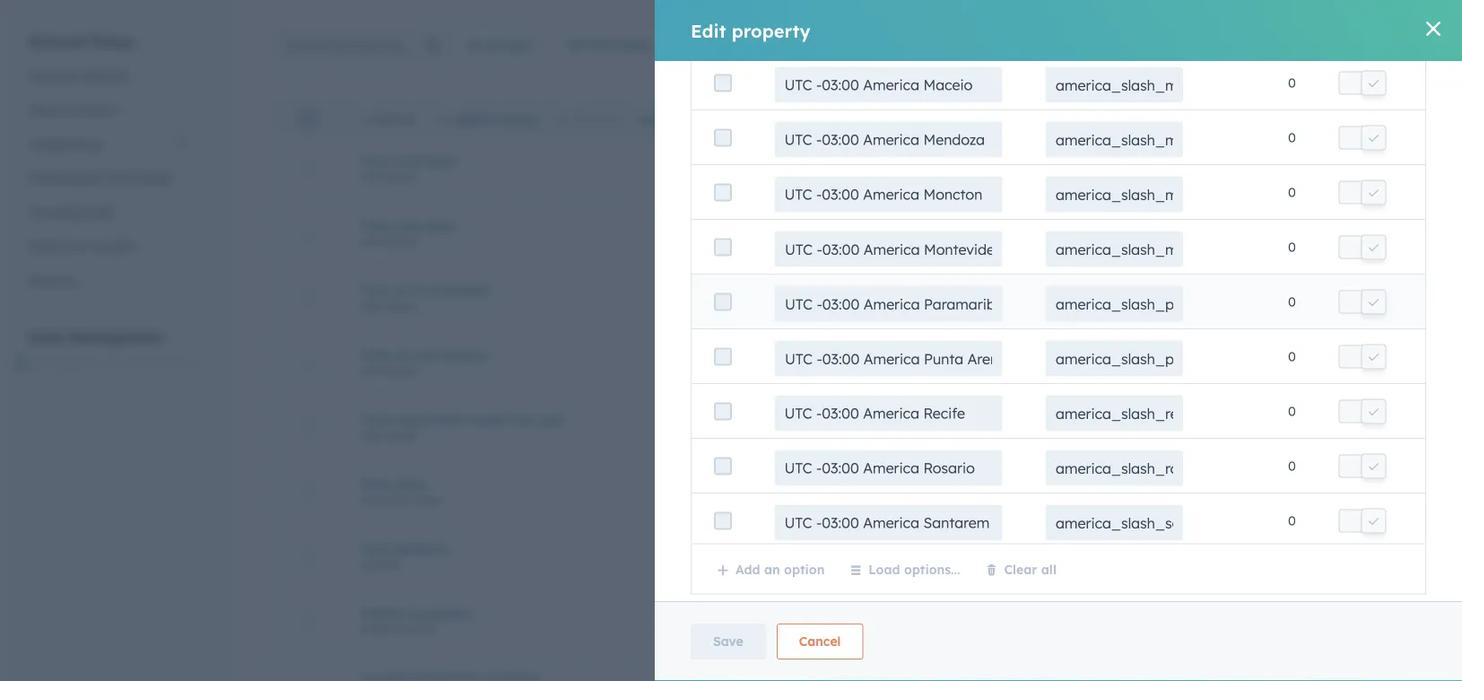 Task type: vqa. For each thing, say whether or not it's contained in the screenshot.


Task type: describe. For each thing, give the bounding box(es) containing it.
email
[[473, 412, 508, 427]]

total revenue button
[[360, 541, 731, 557]]

marketplace
[[29, 170, 102, 186]]

picker inside time registration email was sent date picker
[[388, 429, 419, 442]]

defaults
[[80, 68, 130, 83]]

groups
[[486, 37, 530, 53]]

contact information for text
[[774, 614, 894, 629]]

time for time of last session
[[360, 347, 391, 363]]

security link
[[18, 263, 201, 298]]

contact for sent
[[774, 420, 821, 435]]

username
[[408, 606, 472, 621]]

management
[[68, 328, 163, 346]]

selected
[[373, 112, 415, 126]]

time zone button
[[360, 476, 731, 492]]

setup
[[91, 32, 133, 50]]

group
[[500, 111, 538, 126]]

all groups
[[467, 37, 530, 53]]

hubspot for time of first session
[[1072, 291, 1124, 306]]

0 for time of last session
[[1390, 355, 1397, 371]]

history for time last seen
[[861, 226, 901, 242]]

data management element
[[18, 327, 201, 491]]

users
[[707, 38, 740, 53]]

all for all groups
[[467, 37, 483, 53]]

web analytics history for time first seen
[[774, 161, 901, 177]]

downloads
[[106, 170, 171, 186]]

tracking code link
[[18, 195, 201, 229]]

hubspot for time registration email was sent
[[1072, 420, 1124, 435]]

deal information
[[774, 549, 874, 565]]

analytics for time of last session
[[804, 355, 857, 371]]

web for time last seen
[[774, 226, 801, 242]]

analytics for time of first session
[[804, 291, 857, 306]]

security
[[29, 272, 77, 288]]

to
[[484, 111, 496, 126]]

integrations button
[[18, 127, 201, 161]]

time of last session date picker
[[360, 347, 489, 378]]

Search search field
[[276, 27, 455, 63]]

analytics for time first seen
[[804, 161, 857, 177]]

2 horizontal spatial &
[[723, 111, 733, 126]]

sent
[[540, 412, 566, 427]]

archive
[[575, 111, 622, 126]]

all for all users
[[687, 38, 703, 53]]

date inside time of first session date picker
[[360, 300, 385, 313]]

users inside "account setup" element
[[29, 102, 62, 118]]

all for all field types
[[566, 37, 582, 53]]

first inside time first seen date picker
[[395, 153, 423, 169]]

time of first session date picker
[[360, 282, 491, 313]]

dropdown
[[360, 493, 413, 507]]

information for line
[[825, 614, 894, 629]]

all groups button
[[455, 27, 554, 63]]

1 horizontal spatial users
[[685, 111, 719, 126]]

0 for time zone
[[1390, 484, 1397, 500]]

information for select
[[825, 484, 894, 500]]

time registration email was sent date picker
[[360, 412, 566, 442]]

data
[[29, 328, 64, 346]]

account setup element
[[18, 31, 201, 298]]

properties
[[29, 364, 89, 380]]

all field types
[[566, 37, 652, 53]]

single-
[[360, 623, 395, 636]]

time first seen button
[[360, 153, 731, 169]]

property
[[1361, 39, 1405, 53]]

tracking
[[29, 204, 79, 220]]

seen for time last seen
[[426, 218, 456, 234]]

time for time zone
[[360, 476, 391, 492]]

history for time first seen
[[861, 161, 901, 177]]

users & teams link
[[18, 93, 201, 127]]

3
[[364, 112, 370, 126]]

picker inside time of first session date picker
[[388, 300, 419, 313]]

time zone dropdown select
[[360, 476, 445, 507]]

select
[[416, 493, 445, 507]]

& for consent
[[76, 238, 85, 254]]

time of last session button
[[360, 347, 731, 363]]

time first seen date picker
[[360, 153, 458, 184]]

deal
[[774, 549, 801, 565]]

time of first session button
[[360, 282, 731, 298]]

hubspot for time zone
[[1072, 484, 1124, 500]]

session for time of first session
[[444, 282, 491, 298]]

data management
[[29, 328, 163, 346]]

analytics for time last seen
[[804, 226, 857, 242]]



Task type: locate. For each thing, give the bounding box(es) containing it.
assign users & teams
[[640, 111, 777, 126]]

all left the groups
[[467, 37, 483, 53]]

users right assign
[[685, 111, 719, 126]]

& for teams
[[65, 102, 74, 118]]

tracking code
[[29, 204, 113, 220]]

session up email
[[442, 347, 489, 363]]

1 horizontal spatial teams
[[737, 111, 777, 126]]

hubspot for time of last session
[[1072, 355, 1124, 371]]

1 web from the top
[[774, 161, 801, 177]]

time for time of first session
[[360, 282, 391, 298]]

0 vertical spatial of
[[395, 282, 408, 298]]

5 0 from the top
[[1390, 420, 1397, 435]]

last
[[395, 218, 422, 234], [412, 347, 438, 363]]

account defaults
[[29, 68, 130, 83]]

time inside time zone dropdown select
[[360, 476, 391, 492]]

time left registration
[[360, 412, 391, 427]]

0 vertical spatial first
[[395, 153, 423, 169]]

6 hubspot from the top
[[1072, 484, 1124, 500]]

picker up time of last session date picker
[[388, 300, 419, 313]]

4 web analytics history from the top
[[774, 355, 901, 371]]

teams
[[78, 102, 116, 118], [737, 111, 777, 126]]

1 horizontal spatial all
[[566, 37, 582, 53]]

1 vertical spatial first
[[412, 282, 440, 298]]

assign users & teams button
[[640, 111, 802, 126]]

twitter username single-line text
[[360, 606, 472, 636]]

seen for time first seen
[[427, 153, 458, 169]]

marketplace downloads link
[[18, 161, 201, 195]]

seen down time first seen date picker
[[426, 218, 456, 234]]

history
[[861, 161, 901, 177], [861, 226, 901, 242], [861, 291, 901, 306], [861, 355, 901, 371]]

time down time first seen date picker
[[360, 218, 391, 234]]

all
[[467, 37, 483, 53], [566, 37, 582, 53], [687, 38, 703, 53]]

6 time from the top
[[360, 476, 391, 492]]

& right assign
[[723, 111, 733, 126]]

users
[[29, 102, 62, 118], [685, 111, 719, 126]]

session down time last seen date picker
[[444, 282, 491, 298]]

4 hubspot from the top
[[1072, 355, 1124, 371]]

2 history from the top
[[861, 226, 901, 242]]

date inside time first seen date picker
[[360, 170, 385, 184]]

account defaults link
[[18, 59, 201, 93]]

2 web from the top
[[774, 226, 801, 242]]

account setup
[[29, 32, 133, 50]]

picker inside time last seen date picker
[[388, 235, 419, 248]]

1 analytics from the top
[[804, 161, 857, 177]]

contact
[[774, 420, 821, 435], [774, 484, 821, 500], [774, 614, 821, 629]]

time inside time first seen date picker
[[360, 153, 391, 169]]

0 vertical spatial last
[[395, 218, 422, 234]]

total
[[360, 541, 392, 557]]

3 date from the top
[[360, 300, 385, 313]]

account for account setup
[[29, 32, 87, 50]]

0
[[1390, 161, 1397, 177], [1390, 226, 1397, 242], [1390, 291, 1397, 306], [1390, 355, 1397, 371], [1390, 420, 1397, 435], [1390, 484, 1397, 500]]

date inside time registration email was sent date picker
[[360, 429, 385, 442]]

account up users & teams
[[29, 68, 77, 83]]

was
[[512, 412, 536, 427]]

1 vertical spatial of
[[395, 347, 408, 363]]

5 date from the top
[[360, 429, 385, 442]]

last down time of first session date picker
[[412, 347, 438, 363]]

all users button
[[676, 27, 764, 65]]

add to group
[[455, 111, 538, 126]]

picker inside time first seen date picker
[[388, 170, 419, 184]]

4 date from the top
[[360, 364, 385, 378]]

3 contact from the top
[[774, 614, 821, 629]]

time inside time of first session date picker
[[360, 282, 391, 298]]

1 0 from the top
[[1390, 161, 1397, 177]]

all left field
[[566, 37, 582, 53]]

0 horizontal spatial users
[[29, 102, 62, 118]]

hubspot for time first seen
[[1072, 161, 1124, 177]]

contact information for sent
[[774, 420, 894, 435]]

of down time last seen date picker
[[395, 282, 408, 298]]

session inside time of first session date picker
[[444, 282, 491, 298]]

last inside time of last session date picker
[[412, 347, 438, 363]]

5 time from the top
[[360, 412, 391, 427]]

all field types button
[[554, 27, 676, 63]]

3 time from the top
[[360, 282, 391, 298]]

last down time first seen date picker
[[395, 218, 422, 234]]

2 contact information from the top
[[774, 484, 894, 500]]

contact information
[[774, 420, 894, 435], [774, 484, 894, 500], [774, 614, 894, 629]]

of
[[395, 282, 408, 298], [395, 347, 408, 363]]

seen inside time first seen date picker
[[427, 153, 458, 169]]

2 vertical spatial contact information
[[774, 614, 894, 629]]

first
[[395, 153, 423, 169], [412, 282, 440, 298]]

0 for time first seen
[[1390, 161, 1397, 177]]

3 picker from the top
[[388, 300, 419, 313]]

of down time of first session date picker
[[395, 347, 408, 363]]

all left users
[[687, 38, 703, 53]]

time for time registration email was sent
[[360, 412, 391, 427]]

3 web analytics history from the top
[[774, 291, 901, 306]]

field
[[586, 37, 614, 53]]

twitter username button
[[360, 606, 731, 621]]

history for time of last session
[[861, 355, 901, 371]]

picker inside time of last session date picker
[[388, 364, 419, 378]]

session for time of last session
[[442, 347, 489, 363]]

0 vertical spatial account
[[29, 32, 87, 50]]

1 date from the top
[[360, 170, 385, 184]]

of inside time of first session date picker
[[395, 282, 408, 298]]

picker up time last seen date picker
[[388, 170, 419, 184]]

zone
[[395, 476, 427, 492]]

web analytics history for time last seen
[[774, 226, 901, 242]]

picker up time of first session date picker
[[388, 235, 419, 248]]

privacy
[[29, 238, 72, 254]]

2 time from the top
[[360, 218, 391, 234]]

teams inside "account setup" element
[[78, 102, 116, 118]]

web for time of first session
[[774, 291, 801, 306]]

0 horizontal spatial all
[[467, 37, 483, 53]]

picker up registration
[[388, 364, 419, 378]]

time last seen button
[[360, 218, 731, 234]]

time last seen date picker
[[360, 218, 456, 248]]

revenue
[[395, 541, 449, 557]]

of for first
[[395, 282, 408, 298]]

3 hubspot from the top
[[1072, 291, 1124, 306]]

twitter
[[360, 606, 404, 621]]

0 for time last seen
[[1390, 226, 1397, 242]]

seen
[[427, 153, 458, 169], [426, 218, 456, 234]]

1 horizontal spatial &
[[76, 238, 85, 254]]

time inside time registration email was sent date picker
[[360, 412, 391, 427]]

all users
[[687, 38, 740, 53]]

& up integrations
[[65, 102, 74, 118]]

time down the 3
[[360, 153, 391, 169]]

seen down add
[[427, 153, 458, 169]]

3 0 from the top
[[1390, 291, 1397, 306]]

types
[[617, 37, 652, 53]]

of for last
[[395, 347, 408, 363]]

0 vertical spatial contact information
[[774, 420, 894, 435]]

0 for time of first session
[[1390, 291, 1397, 306]]

1 contact from the top
[[774, 420, 821, 435]]

1 picker from the top
[[388, 170, 419, 184]]

2 account from the top
[[29, 68, 77, 83]]

& right privacy
[[76, 238, 85, 254]]

2 hubspot from the top
[[1072, 226, 1124, 242]]

users up integrations
[[29, 102, 62, 118]]

teams down defaults
[[78, 102, 116, 118]]

1 vertical spatial session
[[442, 347, 489, 363]]

1 of from the top
[[395, 282, 408, 298]]

4 time from the top
[[360, 347, 391, 363]]

total revenue number
[[360, 541, 449, 571]]

contact for text
[[774, 614, 821, 629]]

first down time last seen date picker
[[412, 282, 440, 298]]

0 vertical spatial seen
[[427, 153, 458, 169]]

web analytics history for time of first session
[[774, 291, 901, 306]]

1 contact information from the top
[[774, 420, 894, 435]]

2 horizontal spatial all
[[687, 38, 703, 53]]

seen inside time last seen date picker
[[426, 218, 456, 234]]

create property
[[1324, 39, 1405, 53]]

2 picker from the top
[[388, 235, 419, 248]]

4 picker from the top
[[388, 364, 419, 378]]

1 time from the top
[[360, 153, 391, 169]]

first down selected
[[395, 153, 423, 169]]

web for time of last session
[[774, 355, 801, 371]]

4 0 from the top
[[1390, 355, 1397, 371]]

2 contact from the top
[[774, 484, 821, 500]]

line
[[395, 623, 413, 636]]

marketplace downloads
[[29, 170, 171, 186]]

hubspot
[[1072, 161, 1124, 177], [1072, 226, 1124, 242], [1072, 291, 1124, 306], [1072, 355, 1124, 371], [1072, 420, 1124, 435], [1072, 484, 1124, 500]]

web for time first seen
[[774, 161, 801, 177]]

1 web analytics history from the top
[[774, 161, 901, 177]]

0 vertical spatial contact
[[774, 420, 821, 435]]

1 vertical spatial last
[[412, 347, 438, 363]]

consent
[[88, 238, 137, 254]]

0 horizontal spatial teams
[[78, 102, 116, 118]]

teams down users
[[737, 111, 777, 126]]

date inside time last seen date picker
[[360, 235, 385, 248]]

5 hubspot from the top
[[1072, 420, 1124, 435]]

2 0 from the top
[[1390, 226, 1397, 242]]

date
[[360, 170, 385, 184], [360, 235, 385, 248], [360, 300, 385, 313], [360, 364, 385, 378], [360, 429, 385, 442]]

1 history from the top
[[861, 161, 901, 177]]

of inside time of last session date picker
[[395, 347, 408, 363]]

code
[[82, 204, 113, 220]]

3 contact information from the top
[[774, 614, 894, 629]]

web
[[774, 161, 801, 177], [774, 226, 801, 242], [774, 291, 801, 306], [774, 355, 801, 371]]

1 hubspot from the top
[[1072, 161, 1124, 177]]

3 selected
[[364, 112, 415, 126]]

time inside time last seen date picker
[[360, 218, 391, 234]]

5 picker from the top
[[388, 429, 419, 442]]

3 analytics from the top
[[804, 291, 857, 306]]

archive button
[[556, 111, 622, 126]]

properties link
[[18, 355, 201, 389]]

last inside time last seen date picker
[[395, 218, 422, 234]]

registration
[[395, 412, 469, 427]]

time down time of first session date picker
[[360, 347, 391, 363]]

0 horizontal spatial &
[[65, 102, 74, 118]]

1 vertical spatial contact
[[774, 484, 821, 500]]

add
[[455, 111, 480, 126]]

time down time last seen date picker
[[360, 282, 391, 298]]

0 vertical spatial session
[[444, 282, 491, 298]]

web analytics history for time of last session
[[774, 355, 901, 371]]

time for time first seen
[[360, 153, 391, 169]]

2 of from the top
[[395, 347, 408, 363]]

2 web analytics history from the top
[[774, 226, 901, 242]]

2 analytics from the top
[[804, 226, 857, 242]]

create
[[1324, 39, 1358, 53]]

analytics
[[804, 161, 857, 177], [804, 226, 857, 242], [804, 291, 857, 306], [804, 355, 857, 371]]

3 history from the top
[[861, 291, 901, 306]]

history for time of first session
[[861, 291, 901, 306]]

date inside time of last session date picker
[[360, 364, 385, 378]]

account
[[29, 32, 87, 50], [29, 68, 77, 83]]

account up the account defaults in the left of the page
[[29, 32, 87, 50]]

create property button
[[1309, 31, 1420, 60]]

session
[[444, 282, 491, 298], [442, 347, 489, 363]]

session inside time of last session date picker
[[442, 347, 489, 363]]

2 vertical spatial contact
[[774, 614, 821, 629]]

6 0 from the top
[[1390, 484, 1397, 500]]

4 history from the top
[[861, 355, 901, 371]]

hubspot for time last seen
[[1072, 226, 1124, 242]]

4 web from the top
[[774, 355, 801, 371]]

all inside "popup button"
[[566, 37, 582, 53]]

picker
[[388, 170, 419, 184], [388, 235, 419, 248], [388, 300, 419, 313], [388, 364, 419, 378], [388, 429, 419, 442]]

users & teams
[[29, 102, 116, 118]]

information
[[825, 420, 894, 435], [825, 484, 894, 500], [805, 549, 874, 565], [825, 614, 894, 629]]

1 vertical spatial seen
[[426, 218, 456, 234]]

3 web from the top
[[774, 291, 801, 306]]

picker down registration
[[388, 429, 419, 442]]

1 vertical spatial contact information
[[774, 484, 894, 500]]

text
[[416, 623, 435, 636]]

number
[[360, 558, 402, 571]]

integrations
[[29, 136, 102, 152]]

information for was
[[825, 420, 894, 435]]

privacy & consent link
[[18, 229, 201, 263]]

time up dropdown
[[360, 476, 391, 492]]

&
[[65, 102, 74, 118], [723, 111, 733, 126], [76, 238, 85, 254]]

0 for time registration email was sent
[[1390, 420, 1397, 435]]

first inside time of first session date picker
[[412, 282, 440, 298]]

1 vertical spatial account
[[29, 68, 77, 83]]

time inside time of last session date picker
[[360, 347, 391, 363]]

add to group button
[[436, 111, 538, 126]]

4 analytics from the top
[[804, 355, 857, 371]]

time for time last seen
[[360, 218, 391, 234]]

privacy & consent
[[29, 238, 137, 254]]

account for account defaults
[[29, 68, 77, 83]]

2 date from the top
[[360, 235, 385, 248]]

1 account from the top
[[29, 32, 87, 50]]

assign
[[640, 111, 681, 126]]

time registration email was sent button
[[360, 412, 731, 427]]



